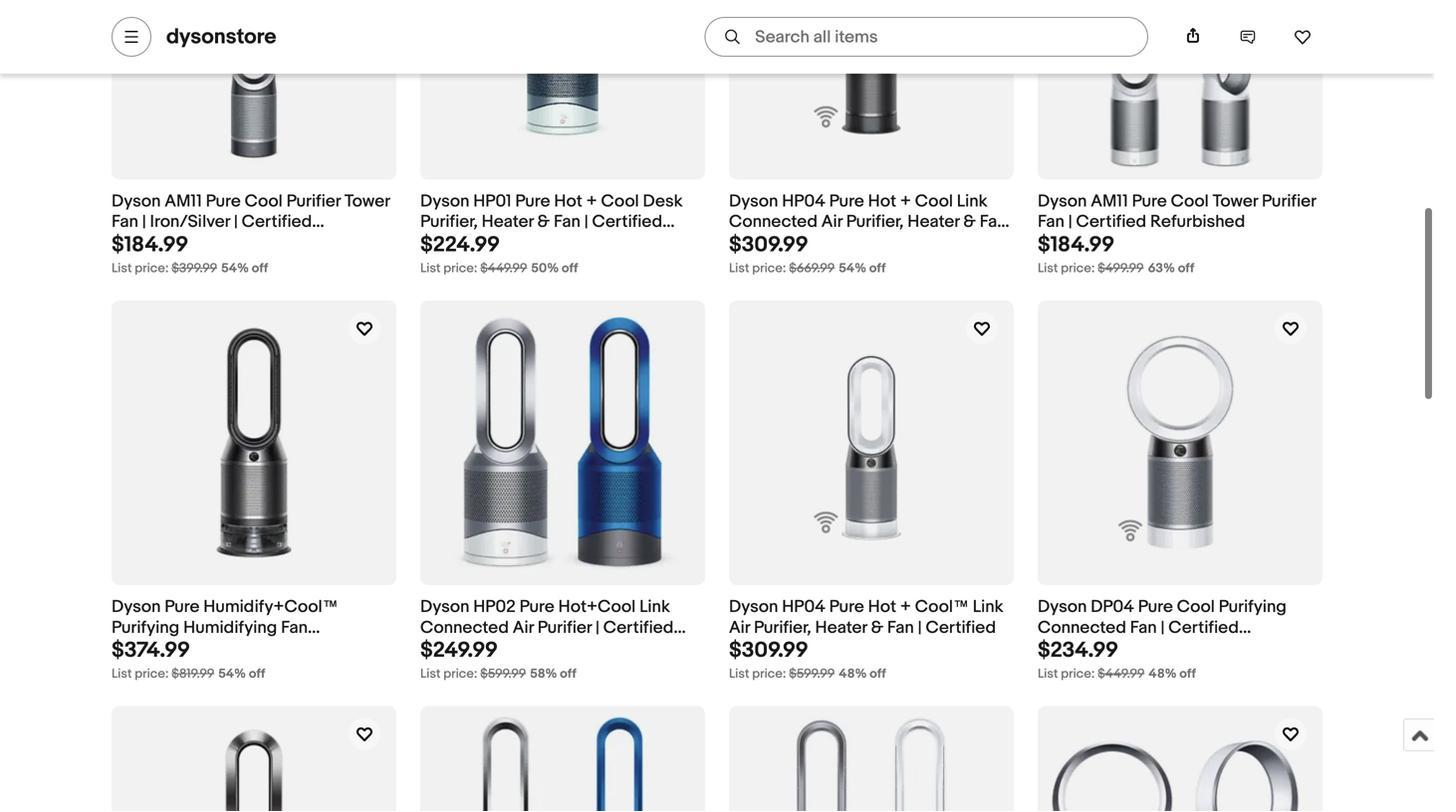 Task type: vqa. For each thing, say whether or not it's contained in the screenshot.


Task type: describe. For each thing, give the bounding box(es) containing it.
tower inside "dyson am11 pure cool tower purifier fan | certified refurbished"
[[1213, 191, 1258, 212]]

hot for $224.99
[[554, 191, 583, 212]]

dyson dp04 pure cool purifying connected fan | certified refurbished button
[[1038, 597, 1323, 660]]

off for $184.99 list price: $499.99 63% off
[[1178, 261, 1195, 276]]

dyson am11 pure cool purifier tower fan | iron/silver | certified refurbished
[[112, 191, 390, 254]]

dysonstore link
[[166, 24, 276, 50]]

dyson pure humidify+cool™ purifying humidifying fan ph01(black/nickel) | button
[[112, 597, 396, 660]]

fan inside dyson hp04 pure hot + cool link connected air purifier, heater & fan |
[[980, 212, 1007, 233]]

$449.99 for $234.99
[[1098, 667, 1145, 682]]

Search all items field
[[705, 17, 1149, 57]]

purifier, inside dyson hp04 pure hot + cool™ link air purifier, heater & fan | certified
[[754, 618, 812, 639]]

off for $249.99 list price: $599.99 58% off
[[560, 667, 577, 682]]

refurbished inside "dyson am11 pure cool tower purifier fan | certified refurbished"
[[1151, 212, 1246, 233]]

$309.99 list price: $669.99 54% off
[[729, 232, 886, 276]]

dyson am11 pure cool purifier tower fan | iron/silver | certified refurbished : quick view image
[[112, 0, 396, 180]]

fan inside dyson hp01 pure hot + cool desk purifier, heater & fan | certified refurbished
[[554, 212, 581, 233]]

certified inside dyson hp02 pure hot+cool link connected air purifier | certified refurbished
[[603, 618, 674, 639]]

dyson am11 pure cool tower purifier fan | certified refurbished button
[[1038, 191, 1323, 233]]

connected inside dyson hp04 pure hot + cool link connected air purifier, heater & fan |
[[729, 212, 818, 233]]

connected for dyson hp02 pure hot+cool link connected air purifier | certified refurbished
[[420, 618, 509, 639]]

dyson hp04 pure hot + cool link connected air purifier, heater & fan | : quick view image
[[777, 0, 967, 180]]

purifier inside dyson hp02 pure hot+cool link connected air purifier | certified refurbished
[[538, 618, 592, 639]]

fan inside dyson pure humidify+cool™ purifying humidifying fan ph01(black/nickel) |
[[281, 618, 308, 639]]

humidify+cool™
[[203, 597, 338, 618]]

$399.99
[[172, 261, 217, 276]]

dyson hp02 pure hot+cool link connected air purifier | certified refurbished : quick view image
[[420, 301, 705, 586]]

$184.99 for certified
[[1038, 232, 1115, 258]]

$234.99 list price: $449.99 48% off
[[1038, 638, 1196, 682]]

| inside dyson hp02 pure hot+cool link connected air purifier | certified refurbished
[[596, 618, 600, 639]]

$249.99 list price: $599.99 58% off
[[420, 638, 577, 682]]

refurbished inside dyson hp01 pure hot + cool desk purifier, heater & fan | certified refurbished
[[420, 233, 515, 254]]

dyson hp04 pure hot + cool™ link air purifier, heater & fan | certified
[[729, 597, 1004, 639]]

refurbished inside "dyson dp04 pure cool purifying connected fan | certified refurbished"
[[1038, 639, 1133, 660]]

purifying inside "dyson dp04 pure cool purifying connected fan | certified refurbished"
[[1219, 597, 1287, 618]]

off for $234.99 list price: $449.99 48% off
[[1180, 667, 1196, 682]]

dyson for dyson am11 pure cool tower purifier fan | certified refurbished
[[1038, 191, 1087, 212]]

certified inside "dyson dp04 pure cool purifying connected fan | certified refurbished"
[[1169, 618, 1239, 639]]

list for $234.99 list price: $449.99 48% off
[[1038, 667, 1058, 682]]

am11 for iron/silver
[[165, 191, 202, 212]]

dyson for dyson hp01 pure hot + cool desk purifier, heater & fan | certified refurbished
[[420, 191, 470, 212]]

| inside dyson hp04 pure hot + cool™ link air purifier, heater & fan | certified
[[918, 618, 922, 639]]

dyson hp04 pure hot + cool™ link air purifier, heater & fan | certified : quick view image
[[777, 301, 967, 586]]

$184.99 for iron/silver
[[112, 232, 188, 258]]

air inside dyson hp04 pure hot + cool™ link air purifier, heater & fan | certified
[[729, 618, 750, 639]]

certified inside dyson hp04 pure hot + cool™ link air purifier, heater & fan | certified
[[926, 618, 996, 639]]

list for $374.99 list price: $819.99 54% off
[[112, 667, 132, 682]]

save this seller dysonofficial image
[[1294, 28, 1312, 46]]

$374.99
[[112, 638, 190, 664]]

fan inside "dyson am11 pure cool tower purifier fan | certified refurbished"
[[1038, 212, 1065, 233]]

dyson am11 pure cool tower purifier fan | certified refurbished : quick view image
[[1038, 0, 1323, 180]]

certified inside dyson hp01 pure hot + cool desk purifier, heater & fan | certified refurbished
[[592, 212, 663, 233]]

$184.99 list price: $499.99 63% off
[[1038, 232, 1195, 276]]

connected for dyson dp04 pure cool purifying connected fan | certified refurbished
[[1038, 618, 1127, 639]]

fan inside dyson hp04 pure hot + cool™ link air purifier, heater & fan | certified
[[887, 618, 914, 639]]

$599.99 for $309.99
[[789, 667, 835, 682]]

cool for dyson dp04 pure cool purifying connected fan | certified refurbished
[[1177, 597, 1215, 618]]

54% for $309.99
[[839, 261, 867, 276]]

hp02
[[473, 597, 516, 618]]

dyson hp01 pure hot + cool desk purifier, heater & fan | certified refurbished : quick view image
[[462, 0, 664, 180]]

pure for dyson hp04 pure hot + cool™ link air purifier, heater & fan | certified
[[829, 597, 864, 618]]

$309.99 list price: $599.99 48% off
[[729, 638, 886, 682]]

cool inside dyson hp04 pure hot + cool link connected air purifier, heater & fan |
[[915, 191, 953, 212]]

+ inside dyson hp04 pure hot + cool™ link air purifier, heater & fan | certified
[[900, 597, 911, 618]]

48% for $234.99
[[1149, 667, 1177, 682]]

purifying inside dyson pure humidify+cool™ purifying humidifying fan ph01(black/nickel) |
[[112, 618, 180, 639]]

iron/silver
[[150, 212, 230, 233]]

refurbished inside dyson hp02 pure hot+cool link connected air purifier | certified refurbished
[[420, 639, 515, 660]]

heater inside dyson hp04 pure hot + cool link connected air purifier, heater & fan |
[[908, 212, 960, 233]]

off for $374.99 list price: $819.99 54% off
[[249, 667, 265, 682]]

cool™
[[915, 597, 969, 618]]

price: for $374.99 list price: $819.99 54% off
[[135, 667, 169, 682]]

price: for $234.99 list price: $449.99 48% off
[[1061, 667, 1095, 682]]

$309.99 for $309.99 list price: $599.99 48% off
[[729, 638, 809, 664]]

hot for $309.99
[[868, 191, 897, 212]]

price: for $309.99 list price: $669.99 54% off
[[752, 261, 786, 276]]

list for $309.99 list price: $599.99 48% off
[[729, 667, 750, 682]]

link inside dyson hp02 pure hot+cool link connected air purifier | certified refurbished
[[640, 597, 670, 618]]

& inside dyson hp01 pure hot + cool desk purifier, heater & fan | certified refurbished
[[538, 212, 550, 233]]

| inside "dyson am11 pure cool tower purifier fan | certified refurbished"
[[1069, 212, 1073, 233]]

dyson hp04 pure hot + cool™ link air purifier, heater & fan | certified button
[[729, 597, 1014, 639]]

certified inside dyson am11 pure cool purifier tower fan | iron/silver | certified refurbished
[[242, 212, 312, 233]]

$234.99
[[1038, 638, 1119, 664]]

purifier, inside dyson hp04 pure hot + cool link connected air purifier, heater & fan |
[[846, 212, 904, 233]]

dyson for dyson dp04 pure cool purifying connected fan | certified refurbished
[[1038, 597, 1087, 618]]

price: for $224.99 list price: $449.99 50% off
[[444, 261, 478, 276]]

dyson hp02 pure hot+cool link connected air purifier | certified refurbished
[[420, 597, 674, 660]]

tower inside dyson am11 pure cool purifier tower fan | iron/silver | certified refurbished
[[345, 191, 390, 212]]

$599.99 for $249.99
[[480, 667, 526, 682]]

dyson am11 pure cool tower purifier fan | certified refurbished
[[1038, 191, 1316, 233]]

50%
[[531, 261, 559, 276]]

pure inside dyson pure humidify+cool™ purifying humidifying fan ph01(black/nickel) |
[[165, 597, 200, 618]]



Task type: locate. For each thing, give the bounding box(es) containing it.
$449.99 left 50%
[[480, 261, 527, 276]]

link
[[957, 191, 988, 212], [640, 597, 670, 618], [973, 597, 1004, 618]]

1 $184.99 from the left
[[112, 232, 188, 258]]

$374.99 list price: $819.99 54% off
[[112, 638, 265, 682]]

hot
[[554, 191, 583, 212], [868, 191, 897, 212], [868, 597, 897, 618]]

0 horizontal spatial am11
[[165, 191, 202, 212]]

pure inside dyson am11 pure cool purifier tower fan | iron/silver | certified refurbished
[[206, 191, 241, 212]]

pure up $309.99 list price: $669.99 54% off
[[829, 191, 864, 212]]

& inside dyson hp04 pure hot + cool™ link air purifier, heater & fan | certified
[[871, 618, 884, 639]]

dyson for dyson hp04 pure hot + cool™ link air purifier, heater & fan | certified
[[729, 597, 778, 618]]

1 horizontal spatial purifier,
[[754, 618, 812, 639]]

price:
[[135, 261, 169, 276], [444, 261, 478, 276], [752, 261, 786, 276], [1061, 261, 1095, 276], [135, 667, 169, 682], [444, 667, 478, 682], [752, 667, 786, 682], [1061, 667, 1095, 682]]

$184.99
[[112, 232, 188, 258], [1038, 232, 1115, 258]]

list inside $184.99 list price: $499.99 63% off
[[1038, 261, 1058, 276]]

0 horizontal spatial air
[[513, 618, 534, 639]]

list inside "$249.99 list price: $599.99 58% off"
[[420, 667, 441, 682]]

hot+cool
[[558, 597, 636, 618]]

pure for dyson hp01 pure hot + cool desk purifier, heater & fan | certified refurbished
[[515, 191, 550, 212]]

purifier inside dyson am11 pure cool purifier tower fan | iron/silver | certified refurbished
[[286, 191, 341, 212]]

pure up $184.99 list price: $499.99 63% off
[[1132, 191, 1167, 212]]

+ inside dyson hp04 pure hot + cool link connected air purifier, heater & fan |
[[900, 191, 911, 212]]

$599.99 left 58%
[[480, 667, 526, 682]]

$309.99 inside $309.99 list price: $669.99 54% off
[[729, 232, 809, 258]]

dyson dp04 pure cool purifying connected fan | certified refurbished
[[1038, 597, 1287, 660]]

list for $249.99 list price: $599.99 58% off
[[420, 667, 441, 682]]

fan inside "dyson dp04 pure cool purifying connected fan | certified refurbished"
[[1130, 618, 1157, 639]]

certified inside "dyson am11 pure cool tower purifier fan | certified refurbished"
[[1076, 212, 1147, 233]]

dyson hp02 pure hot+cool link connected air purifier | certified refurbished button
[[420, 597, 705, 660]]

pure right hp02
[[520, 597, 555, 618]]

$249.99
[[420, 638, 498, 664]]

$669.99
[[789, 261, 835, 276]]

pure right hp01
[[515, 191, 550, 212]]

0 vertical spatial hp04
[[782, 191, 826, 212]]

dyson up $184.99 list price: $499.99 63% off
[[1038, 191, 1087, 212]]

|
[[142, 212, 146, 233], [234, 212, 238, 233], [584, 212, 588, 233], [1069, 212, 1073, 233], [729, 233, 733, 254], [596, 618, 600, 639], [918, 618, 922, 639], [1161, 618, 1165, 639], [262, 639, 266, 660]]

off inside $309.99 list price: $599.99 48% off
[[870, 667, 886, 682]]

link inside dyson hp04 pure hot + cool link connected air purifier, heater & fan |
[[957, 191, 988, 212]]

link for dyson hp04 pure hot + cool™ link air purifier, heater & fan | certified
[[973, 597, 1004, 618]]

cool
[[245, 191, 283, 212], [601, 191, 639, 212], [915, 191, 953, 212], [1171, 191, 1209, 212], [1177, 597, 1215, 618]]

refurbished inside dyson am11 pure cool purifier tower fan | iron/silver | certified refurbished
[[112, 233, 207, 254]]

price: for $184.99 list price: $499.99 63% off
[[1061, 261, 1095, 276]]

1 $309.99 from the top
[[729, 232, 809, 258]]

dyson pure humidify+cool™ purifying humidifying fan ph01(black/nickel) | : quick view image
[[112, 301, 396, 586]]

list for $224.99 list price: $449.99 50% off
[[420, 261, 441, 276]]

54% for $184.99
[[221, 261, 249, 276]]

connected inside "dyson dp04 pure cool purifying connected fan | certified refurbished"
[[1038, 618, 1127, 639]]

list inside $309.99 list price: $669.99 54% off
[[729, 261, 750, 276]]

pure up $309.99 list price: $599.99 48% off
[[829, 597, 864, 618]]

tower
[[345, 191, 390, 212], [1213, 191, 1258, 212]]

$309.99
[[729, 232, 809, 258], [729, 638, 809, 664]]

dyson inside "dyson dp04 pure cool purifying connected fan | certified refurbished"
[[1038, 597, 1087, 618]]

$449.99 inside $234.99 list price: $449.99 48% off
[[1098, 667, 1145, 682]]

link inside dyson hp04 pure hot + cool™ link air purifier, heater & fan | certified
[[973, 597, 1004, 618]]

48% down dyson hp04 pure hot + cool™ link air purifier, heater & fan | certified at right
[[839, 667, 867, 682]]

$449.99 for $224.99
[[480, 261, 527, 276]]

air
[[822, 212, 843, 233], [513, 618, 534, 639], [729, 618, 750, 639]]

dyson inside dyson am11 pure cool purifier tower fan | iron/silver | certified refurbished
[[112, 191, 161, 212]]

48% down "dyson dp04 pure cool purifying connected fan | certified refurbished"
[[1149, 667, 1177, 682]]

off for $224.99 list price: $449.99 50% off
[[562, 261, 578, 276]]

fan inside dyson am11 pure cool purifier tower fan | iron/silver | certified refurbished
[[112, 212, 138, 233]]

pure up $184.99 list price: $399.99 54% off
[[206, 191, 241, 212]]

1 horizontal spatial $184.99
[[1038, 232, 1115, 258]]

off for $184.99 list price: $399.99 54% off
[[252, 261, 268, 276]]

$309.99 for $309.99 list price: $669.99 54% off
[[729, 232, 809, 258]]

dyson dp01 pure cool link desk air purifier & fan | certified refurbished : quick view image
[[1038, 707, 1323, 812]]

2 horizontal spatial heater
[[908, 212, 960, 233]]

off
[[252, 261, 268, 276], [562, 261, 578, 276], [870, 261, 886, 276], [1178, 261, 1195, 276], [249, 667, 265, 682], [560, 667, 577, 682], [870, 667, 886, 682], [1180, 667, 1196, 682]]

+
[[586, 191, 597, 212], [900, 191, 911, 212], [900, 597, 911, 618]]

dyson up $309.99 list price: $599.99 48% off
[[729, 597, 778, 618]]

1 am11 from the left
[[165, 191, 202, 212]]

2 horizontal spatial purifier
[[1262, 191, 1316, 212]]

hp04 up $309.99 list price: $599.99 48% off
[[782, 597, 826, 618]]

am11 inside "dyson am11 pure cool tower purifier fan | certified refurbished"
[[1091, 191, 1128, 212]]

pure right dp04
[[1138, 597, 1173, 618]]

dyson inside dyson hp02 pure hot+cool link connected air purifier | certified refurbished
[[420, 597, 470, 618]]

off for $309.99 list price: $599.99 48% off
[[870, 667, 886, 682]]

dyson up $249.99 at left bottom
[[420, 597, 470, 618]]

0 horizontal spatial $599.99
[[480, 667, 526, 682]]

2 am11 from the left
[[1091, 191, 1128, 212]]

54% right $399.99
[[221, 261, 249, 276]]

off inside "$249.99 list price: $599.99 58% off"
[[560, 667, 577, 682]]

0 horizontal spatial connected
[[420, 618, 509, 639]]

price: inside $224.99 list price: $449.99 50% off
[[444, 261, 478, 276]]

cool for dyson am11 pure cool purifier tower fan | iron/silver | certified refurbished
[[245, 191, 283, 212]]

certified
[[242, 212, 312, 233], [592, 212, 663, 233], [1076, 212, 1147, 233], [603, 618, 674, 639], [926, 618, 996, 639], [1169, 618, 1239, 639]]

0 vertical spatial $309.99
[[729, 232, 809, 258]]

| inside dyson hp01 pure hot + cool desk purifier, heater & fan | certified refurbished
[[584, 212, 588, 233]]

off inside $224.99 list price: $449.99 50% off
[[562, 261, 578, 276]]

purifier inside "dyson am11 pure cool tower purifier fan | certified refurbished"
[[1262, 191, 1316, 212]]

pure up the ph01(black/nickel) in the bottom of the page
[[165, 597, 200, 618]]

fan
[[112, 212, 138, 233], [554, 212, 581, 233], [980, 212, 1007, 233], [1038, 212, 1065, 233], [281, 618, 308, 639], [887, 618, 914, 639], [1130, 618, 1157, 639]]

connected
[[729, 212, 818, 233], [420, 618, 509, 639], [1038, 618, 1127, 639]]

dyson up $234.99
[[1038, 597, 1087, 618]]

price: inside $234.99 list price: $449.99 48% off
[[1061, 667, 1095, 682]]

2 $309.99 from the top
[[729, 638, 809, 664]]

pure for dyson dp04 pure cool purifying connected fan | certified refurbished
[[1138, 597, 1173, 618]]

dyson hp04 pure hot + cool link connected air purifier, heater & fan | button
[[729, 191, 1014, 254]]

purifying
[[1219, 597, 1287, 618], [112, 618, 180, 639]]

list inside $224.99 list price: $449.99 50% off
[[420, 261, 441, 276]]

price: inside $184.99 list price: $499.99 63% off
[[1061, 261, 1095, 276]]

hp04
[[782, 191, 826, 212], [782, 597, 826, 618]]

hot up $309.99 list price: $669.99 54% off
[[868, 191, 897, 212]]

dp04
[[1091, 597, 1134, 618]]

+ inside dyson hp01 pure hot + cool desk purifier, heater & fan | certified refurbished
[[586, 191, 597, 212]]

2 48% from the left
[[1149, 667, 1177, 682]]

1 hp04 from the top
[[782, 191, 826, 212]]

off for $309.99 list price: $669.99 54% off
[[870, 261, 886, 276]]

list inside $309.99 list price: $599.99 48% off
[[729, 667, 750, 682]]

dyson inside dyson hp01 pure hot + cool desk purifier, heater & fan | certified refurbished
[[420, 191, 470, 212]]

pure for dyson hp04 pure hot + cool link connected air purifier, heater & fan |
[[829, 191, 864, 212]]

dyson inside dyson hp04 pure hot + cool link connected air purifier, heater & fan |
[[729, 191, 778, 212]]

& inside dyson hp04 pure hot + cool link connected air purifier, heater & fan |
[[964, 212, 976, 233]]

pure inside dyson hp04 pure hot + cool link connected air purifier, heater & fan |
[[829, 191, 864, 212]]

$184.99 list price: $399.99 54% off
[[112, 232, 268, 276]]

+ for $309.99
[[900, 191, 911, 212]]

2 tower from the left
[[1213, 191, 1258, 212]]

price: inside "$249.99 list price: $599.99 58% off"
[[444, 667, 478, 682]]

pure for dyson hp02 pure hot+cool link connected air purifier | certified refurbished
[[520, 597, 555, 618]]

$599.99 inside "$249.99 list price: $599.99 58% off"
[[480, 667, 526, 682]]

list inside $234.99 list price: $449.99 48% off
[[1038, 667, 1058, 682]]

pure for dyson am11 pure cool purifier tower fan | iron/silver | certified refurbished
[[206, 191, 241, 212]]

dyson up $374.99 on the left bottom of the page
[[112, 597, 161, 618]]

2 $599.99 from the left
[[789, 667, 835, 682]]

0 horizontal spatial purifying
[[112, 618, 180, 639]]

hp04 for air
[[782, 191, 826, 212]]

1 horizontal spatial purifier
[[538, 618, 592, 639]]

price: inside $374.99 list price: $819.99 54% off
[[135, 667, 169, 682]]

1 horizontal spatial tower
[[1213, 191, 1258, 212]]

dyson dp04 pure cool purifying connected fan | certified refurbished : quick view image
[[1085, 301, 1275, 586]]

pure inside dyson hp04 pure hot + cool™ link air purifier, heater & fan | certified
[[829, 597, 864, 618]]

hp04 up $309.99 list price: $669.99 54% off
[[782, 191, 826, 212]]

1 vertical spatial $309.99
[[729, 638, 809, 664]]

list for $184.99 list price: $399.99 54% off
[[112, 261, 132, 276]]

off right 58%
[[560, 667, 577, 682]]

1 horizontal spatial $599.99
[[789, 667, 835, 682]]

0 horizontal spatial purifier
[[286, 191, 341, 212]]

1 horizontal spatial $449.99
[[1098, 667, 1145, 682]]

off down dyson hp04 pure hot + cool™ link air purifier, heater & fan | certified "button"
[[870, 667, 886, 682]]

0 horizontal spatial $184.99
[[112, 232, 188, 258]]

0 horizontal spatial heater
[[482, 212, 534, 233]]

dyson for dyson pure humidify+cool™ purifying humidifying fan ph01(black/nickel) |
[[112, 597, 161, 618]]

pure inside dyson hp01 pure hot + cool desk purifier, heater & fan | certified refurbished
[[515, 191, 550, 212]]

54% right $819.99
[[218, 667, 246, 682]]

54% for $374.99
[[218, 667, 246, 682]]

air inside dyson hp02 pure hot+cool link connected air purifier | certified refurbished
[[513, 618, 534, 639]]

humidifying
[[183, 618, 277, 639]]

1 tower from the left
[[345, 191, 390, 212]]

refurbished up 63%
[[1151, 212, 1246, 233]]

$224.99 list price: $449.99 50% off
[[420, 232, 578, 276]]

+ for $224.99
[[586, 191, 597, 212]]

pure
[[206, 191, 241, 212], [515, 191, 550, 212], [829, 191, 864, 212], [1132, 191, 1167, 212], [165, 597, 200, 618], [520, 597, 555, 618], [829, 597, 864, 618], [1138, 597, 1173, 618]]

dyson hp01 pure hot + cool desk purifier, heater & fan | certified refurbished
[[420, 191, 683, 254]]

connected inside dyson hp02 pure hot+cool link connected air purifier | certified refurbished
[[420, 618, 509, 639]]

purifier,
[[420, 212, 478, 233], [846, 212, 904, 233], [754, 618, 812, 639]]

heater
[[482, 212, 534, 233], [908, 212, 960, 233], [815, 618, 867, 639]]

$224.99
[[420, 232, 500, 258]]

ph01(black/nickel)
[[112, 639, 258, 660]]

am11
[[165, 191, 202, 212], [1091, 191, 1128, 212]]

2 horizontal spatial air
[[822, 212, 843, 233]]

refurbished down dp04
[[1038, 639, 1133, 660]]

price: for $184.99 list price: $399.99 54% off
[[135, 261, 169, 276]]

pure inside "dyson dp04 pure cool purifying connected fan | certified refurbished"
[[1138, 597, 1173, 618]]

dyson pure humidify+cool™ purifying humidifying fan ph01(black/nickel) |
[[112, 597, 338, 660]]

$184.99 up $499.99
[[1038, 232, 1115, 258]]

1 horizontal spatial connected
[[729, 212, 818, 233]]

$599.99 inside $309.99 list price: $599.99 48% off
[[789, 667, 835, 682]]

pure inside dyson hp02 pure hot+cool link connected air purifier | certified refurbished
[[520, 597, 555, 618]]

54% inside $184.99 list price: $399.99 54% off
[[221, 261, 249, 276]]

price: inside $309.99 list price: $669.99 54% off
[[752, 261, 786, 276]]

purifier, inside dyson hp01 pure hot + cool desk purifier, heater & fan | certified refurbished
[[420, 212, 478, 233]]

$449.99 down $234.99
[[1098, 667, 1145, 682]]

hp04 for purifier,
[[782, 597, 826, 618]]

off inside $374.99 list price: $819.99 54% off
[[249, 667, 265, 682]]

dyson for dyson hp04 pure hot + cool link connected air purifier, heater & fan |
[[729, 191, 778, 212]]

list for $184.99 list price: $499.99 63% off
[[1038, 261, 1058, 276]]

1 $599.99 from the left
[[480, 667, 526, 682]]

am11 up $184.99 list price: $399.99 54% off
[[165, 191, 202, 212]]

list
[[112, 261, 132, 276], [420, 261, 441, 276], [729, 261, 750, 276], [1038, 261, 1058, 276], [112, 667, 132, 682], [420, 667, 441, 682], [729, 667, 750, 682], [1038, 667, 1058, 682]]

dysonstore
[[166, 24, 276, 50]]

| inside dyson pure humidify+cool™ purifying humidifying fan ph01(black/nickel) |
[[262, 639, 266, 660]]

cool inside "dyson am11 pure cool tower purifier fan | certified refurbished"
[[1171, 191, 1209, 212]]

63%
[[1148, 261, 1175, 276]]

off right 63%
[[1178, 261, 1195, 276]]

2 horizontal spatial connected
[[1038, 618, 1127, 639]]

0 horizontal spatial &
[[538, 212, 550, 233]]

0 horizontal spatial 48%
[[839, 667, 867, 682]]

off down "dyson hp04 pure hot + cool link connected air purifier, heater & fan |" button
[[870, 261, 886, 276]]

1 vertical spatial hp04
[[782, 597, 826, 618]]

price: inside $184.99 list price: $399.99 54% off
[[135, 261, 169, 276]]

0 horizontal spatial purifier,
[[420, 212, 478, 233]]

off down dyson am11 pure cool purifier tower fan | iron/silver | certified refurbished button
[[252, 261, 268, 276]]

dyson hp01 pure hot + cool desk purifier, heater & fan | certified refurbished button
[[420, 191, 705, 254]]

1 horizontal spatial purifying
[[1219, 597, 1287, 618]]

$599.99
[[480, 667, 526, 682], [789, 667, 835, 682]]

| inside "dyson dp04 pure cool purifying connected fan | certified refurbished"
[[1161, 618, 1165, 639]]

refurbished up $399.99
[[112, 233, 207, 254]]

am11 for certified
[[1091, 191, 1128, 212]]

refurbished down hp02
[[420, 639, 515, 660]]

1 horizontal spatial am11
[[1091, 191, 1128, 212]]

cool inside "dyson dp04 pure cool purifying connected fan | certified refurbished"
[[1177, 597, 1215, 618]]

dyson tp04 pure cool purifying connected tower fan | certified refurbished : quick view image
[[766, 707, 978, 812]]

dyson up $224.99
[[420, 191, 470, 212]]

refurbished down hp01
[[420, 233, 515, 254]]

0 vertical spatial $449.99
[[480, 261, 527, 276]]

0 horizontal spatial $449.99
[[480, 261, 527, 276]]

cool for dyson am11 pure cool tower purifier fan | certified refurbished
[[1171, 191, 1209, 212]]

dyson up $184.99 list price: $399.99 54% off
[[112, 191, 161, 212]]

1 vertical spatial $449.99
[[1098, 667, 1145, 682]]

54%
[[221, 261, 249, 276], [839, 261, 867, 276], [218, 667, 246, 682]]

0 horizontal spatial tower
[[345, 191, 390, 212]]

2 horizontal spatial purifier,
[[846, 212, 904, 233]]

$309.99 inside $309.99 list price: $599.99 48% off
[[729, 638, 809, 664]]

dyson hp01 pure hot + cool purifier, heater & fan | black/nickel certified : quick view image
[[159, 707, 349, 812]]

off inside $184.99 list price: $499.99 63% off
[[1178, 261, 1195, 276]]

am11 up $184.99 list price: $499.99 63% off
[[1091, 191, 1128, 212]]

heater inside dyson hp01 pure hot + cool desk purifier, heater & fan | certified refurbished
[[482, 212, 534, 233]]

purifier
[[286, 191, 341, 212], [1262, 191, 1316, 212], [538, 618, 592, 639]]

dyson inside "dyson am11 pure cool tower purifier fan | certified refurbished"
[[1038, 191, 1087, 212]]

dyson hp04 pure hot + cool link connected air purifier, heater & fan |
[[729, 191, 1007, 254]]

dyson for dyson hp02 pure hot+cool link connected air purifier | certified refurbished
[[420, 597, 470, 618]]

air inside dyson hp04 pure hot + cool link connected air purifier, heater & fan |
[[822, 212, 843, 233]]

&
[[538, 212, 550, 233], [964, 212, 976, 233], [871, 618, 884, 639]]

price: for $309.99 list price: $599.99 48% off
[[752, 667, 786, 682]]

dyson up $309.99 list price: $669.99 54% off
[[729, 191, 778, 212]]

pure for dyson am11 pure cool tower purifier fan | certified refurbished
[[1132, 191, 1167, 212]]

list inside $184.99 list price: $399.99 54% off
[[112, 261, 132, 276]]

hp04 inside dyson hp04 pure hot + cool link connected air purifier, heater & fan |
[[782, 191, 826, 212]]

off down dyson pure humidify+cool™ purifying humidifying fan ph01(black/nickel) | button
[[249, 667, 265, 682]]

| inside dyson hp04 pure hot + cool link connected air purifier, heater & fan |
[[729, 233, 733, 254]]

cool inside dyson hp01 pure hot + cool desk purifier, heater & fan | certified refurbished
[[601, 191, 639, 212]]

price: for $249.99 list price: $599.99 58% off
[[444, 667, 478, 682]]

$819.99
[[172, 667, 214, 682]]

hot left cool™
[[868, 597, 897, 618]]

pure inside "dyson am11 pure cool tower purifier fan | certified refurbished"
[[1132, 191, 1167, 212]]

dyson inside dyson hp04 pure hot + cool™ link air purifier, heater & fan | certified
[[729, 597, 778, 618]]

link for dyson hp04 pure hot + cool link connected air purifier, heater & fan |
[[957, 191, 988, 212]]

hp04 inside dyson hp04 pure hot + cool™ link air purifier, heater & fan | certified
[[782, 597, 826, 618]]

hot inside dyson hp04 pure hot + cool™ link air purifier, heater & fan | certified
[[868, 597, 897, 618]]

desk
[[643, 191, 683, 212]]

dyson tp02 pure cool link connected tower air purifier fan | refurbished : quick view image
[[420, 707, 705, 812]]

dyson am11 pure cool purifier tower fan | iron/silver | certified refurbished button
[[112, 191, 396, 254]]

$599.99 down dyson hp04 pure hot + cool™ link air purifier, heater & fan | certified at right
[[789, 667, 835, 682]]

54% right $669.99
[[839, 261, 867, 276]]

$184.99 inside $184.99 list price: $399.99 54% off
[[112, 232, 188, 258]]

48% for $309.99
[[839, 667, 867, 682]]

list for $309.99 list price: $669.99 54% off
[[729, 261, 750, 276]]

$499.99
[[1098, 261, 1144, 276]]

2 horizontal spatial &
[[964, 212, 976, 233]]

48%
[[839, 667, 867, 682], [1149, 667, 1177, 682]]

refurbished
[[1151, 212, 1246, 233], [112, 233, 207, 254], [420, 233, 515, 254], [420, 639, 515, 660], [1038, 639, 1133, 660]]

price: inside $309.99 list price: $599.99 48% off
[[752, 667, 786, 682]]

$449.99
[[480, 261, 527, 276], [1098, 667, 1145, 682]]

2 hp04 from the top
[[782, 597, 826, 618]]

$184.99 inside $184.99 list price: $499.99 63% off
[[1038, 232, 1115, 258]]

dyson
[[112, 191, 161, 212], [420, 191, 470, 212], [729, 191, 778, 212], [1038, 191, 1087, 212], [112, 597, 161, 618], [420, 597, 470, 618], [729, 597, 778, 618], [1038, 597, 1087, 618]]

off right 50%
[[562, 261, 578, 276]]

heater inside dyson hp04 pure hot + cool™ link air purifier, heater & fan | certified
[[815, 618, 867, 639]]

hp01
[[473, 191, 512, 212]]

58%
[[530, 667, 557, 682]]

off inside $184.99 list price: $399.99 54% off
[[252, 261, 268, 276]]

hot inside dyson hp04 pure hot + cool link connected air purifier, heater & fan |
[[868, 191, 897, 212]]

1 48% from the left
[[839, 667, 867, 682]]

dyson for dyson am11 pure cool purifier tower fan | iron/silver | certified refurbished
[[112, 191, 161, 212]]

2 $184.99 from the left
[[1038, 232, 1115, 258]]

1 horizontal spatial 48%
[[1149, 667, 1177, 682]]

1 horizontal spatial &
[[871, 618, 884, 639]]

$184.99 up $399.99
[[112, 232, 188, 258]]

hot up 50%
[[554, 191, 583, 212]]

1 horizontal spatial heater
[[815, 618, 867, 639]]

cool inside dyson am11 pure cool purifier tower fan | iron/silver | certified refurbished
[[245, 191, 283, 212]]

off inside $234.99 list price: $449.99 48% off
[[1180, 667, 1196, 682]]

off down the dyson dp04 pure cool purifying connected fan | certified refurbished button
[[1180, 667, 1196, 682]]

1 horizontal spatial air
[[729, 618, 750, 639]]



